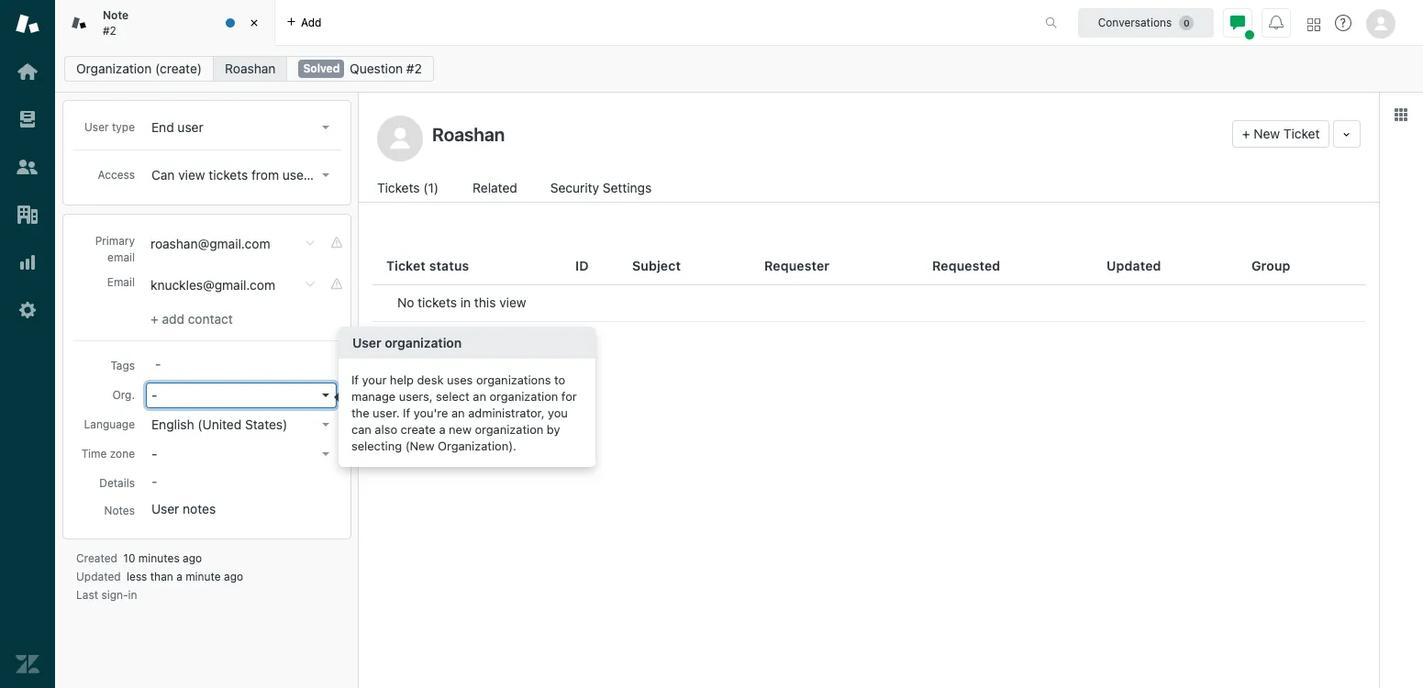 Task type: locate. For each thing, give the bounding box(es) containing it.
zone
[[110, 447, 135, 461]]

0 vertical spatial +
[[1242, 126, 1250, 141]]

1 vertical spatial user
[[352, 335, 381, 351]]

new
[[1254, 126, 1280, 141]]

user for user notes
[[151, 501, 179, 517]]

user type
[[84, 120, 135, 134]]

- button up the english (united states) button
[[146, 383, 337, 408]]

ago
[[183, 551, 202, 565], [224, 570, 243, 584]]

question
[[350, 61, 403, 76]]

views image
[[16, 107, 39, 131]]

#2 inside note #2
[[103, 23, 116, 37]]

ticket up "no"
[[386, 258, 426, 273]]

2 arrow down image from the top
[[322, 423, 329, 427]]

1 vertical spatial updated
[[76, 570, 121, 584]]

ticket
[[1284, 126, 1320, 141], [386, 258, 426, 273]]

2 - from the top
[[151, 446, 157, 462]]

1 horizontal spatial view
[[499, 295, 526, 310]]

0 horizontal spatial a
[[176, 570, 182, 584]]

- button down the english (united states) button
[[146, 441, 337, 467]]

0 vertical spatial an
[[473, 390, 486, 404]]

security
[[550, 180, 599, 195]]

settings
[[603, 180, 652, 195]]

in inside created 10 minutes ago updated less than a minute ago last sign-in
[[128, 588, 137, 602]]

0 vertical spatial - button
[[146, 383, 337, 408]]

#2 down the note
[[103, 23, 116, 37]]

knuckles@gmail.com
[[150, 277, 275, 293]]

1 horizontal spatial user
[[151, 501, 179, 517]]

#2 right question
[[406, 61, 422, 76]]

arrow down image inside end user button
[[322, 126, 329, 129]]

0 horizontal spatial updated
[[76, 570, 121, 584]]

tickets inside button
[[209, 167, 248, 183]]

1 horizontal spatial updated
[[1107, 258, 1161, 273]]

an
[[473, 390, 486, 404], [451, 406, 465, 421]]

notes
[[183, 501, 216, 517]]

0 vertical spatial ago
[[183, 551, 202, 565]]

1 - button from the top
[[146, 383, 337, 408]]

0 horizontal spatial add
[[162, 311, 184, 327]]

2 - button from the top
[[146, 441, 337, 467]]

minutes
[[138, 551, 180, 565]]

user left type
[[84, 120, 109, 134]]

arrow down image left can
[[322, 423, 329, 427]]

arrow down image up the org.
[[322, 126, 329, 129]]

contact
[[188, 311, 233, 327]]

- right org.
[[151, 387, 157, 403]]

tickets right "no"
[[418, 295, 457, 310]]

+
[[1242, 126, 1250, 141], [150, 311, 158, 327]]

0 vertical spatial -
[[151, 387, 157, 403]]

2 arrow down image from the top
[[322, 394, 329, 397]]

time
[[81, 447, 107, 461]]

organization down administrator,
[[475, 423, 544, 437]]

in left 'this'
[[460, 295, 471, 310]]

roashan@gmail.com
[[150, 236, 270, 251]]

conversations button
[[1078, 8, 1214, 37]]

0 horizontal spatial tickets
[[209, 167, 248, 183]]

3 arrow down image from the top
[[322, 452, 329, 456]]

1 horizontal spatial add
[[301, 15, 322, 29]]

english (united states) button
[[146, 412, 337, 438]]

created
[[76, 551, 117, 565]]

organization up desk
[[385, 335, 462, 351]]

grid containing ticket status
[[359, 248, 1379, 688]]

end user button
[[146, 115, 337, 140]]

if your help desk uses organizations to manage users, select an organization for the user. if you're an administrator, you can also create a new organization by selecting (new organization).
[[351, 373, 577, 454]]

note
[[103, 8, 129, 22]]

zendesk image
[[16, 652, 39, 676]]

apps image
[[1394, 107, 1409, 122]]

organization (create) button
[[64, 56, 214, 82]]

0 horizontal spatial ago
[[183, 551, 202, 565]]

0 horizontal spatial #2
[[103, 23, 116, 37]]

subject
[[632, 258, 681, 273]]

- for time zone
[[151, 446, 157, 462]]

an down the uses
[[473, 390, 486, 404]]

2 vertical spatial user
[[151, 501, 179, 517]]

a
[[439, 423, 446, 437], [176, 570, 182, 584]]

organization
[[385, 335, 462, 351], [490, 390, 558, 404], [475, 423, 544, 437]]

1 vertical spatial +
[[150, 311, 158, 327]]

user for user type
[[84, 120, 109, 134]]

an up new
[[451, 406, 465, 421]]

#2 for note #2
[[103, 23, 116, 37]]

tickets
[[209, 167, 248, 183], [418, 295, 457, 310]]

view right 'this'
[[499, 295, 526, 310]]

tickets (1) link
[[377, 178, 442, 202]]

+ inside button
[[1242, 126, 1250, 141]]

details
[[99, 476, 135, 490]]

arrow down image
[[322, 126, 329, 129], [322, 423, 329, 427]]

10
[[123, 551, 135, 565]]

organization (create)
[[76, 61, 202, 76]]

roashan link
[[213, 56, 288, 82]]

#2 inside secondary element
[[406, 61, 422, 76]]

0 vertical spatial #2
[[103, 23, 116, 37]]

1 - from the top
[[151, 387, 157, 403]]

type
[[112, 120, 135, 134]]

related
[[473, 180, 517, 195]]

main element
[[0, 0, 55, 688]]

tickets left from
[[209, 167, 248, 183]]

arrow down image inside can view tickets from user's org. button
[[322, 173, 329, 177]]

user.
[[373, 406, 400, 421]]

0 vertical spatial updated
[[1107, 258, 1161, 273]]

2 vertical spatial arrow down image
[[322, 452, 329, 456]]

id
[[575, 258, 589, 273]]

0 horizontal spatial view
[[178, 167, 205, 183]]

arrow down image right user's
[[322, 173, 329, 177]]

secondary element
[[55, 50, 1423, 87]]

+ left contact
[[150, 311, 158, 327]]

1 horizontal spatial ticket
[[1284, 126, 1320, 141]]

1 vertical spatial -
[[151, 446, 157, 462]]

0 horizontal spatial in
[[128, 588, 137, 602]]

1 arrow down image from the top
[[322, 173, 329, 177]]

selecting
[[351, 439, 402, 454]]

None text field
[[427, 120, 1225, 148]]

1 vertical spatial in
[[128, 588, 137, 602]]

- button
[[146, 383, 337, 408], [146, 441, 337, 467]]

user left notes
[[151, 501, 179, 517]]

0 vertical spatial ticket
[[1284, 126, 1320, 141]]

organizations image
[[16, 203, 39, 227]]

add left contact
[[162, 311, 184, 327]]

manage
[[351, 390, 396, 404]]

1 vertical spatial - button
[[146, 441, 337, 467]]

tags
[[110, 359, 135, 373]]

if left your at bottom
[[351, 373, 359, 388]]

new
[[449, 423, 472, 437]]

arrow down image left selecting
[[322, 452, 329, 456]]

in down "less"
[[128, 588, 137, 602]]

ago right minute
[[224, 570, 243, 584]]

primary email
[[95, 234, 135, 264]]

0 vertical spatial arrow down image
[[322, 173, 329, 177]]

1 vertical spatial view
[[499, 295, 526, 310]]

email
[[107, 251, 135, 264]]

0 vertical spatial if
[[351, 373, 359, 388]]

organization down organizations
[[490, 390, 558, 404]]

ago up minute
[[183, 551, 202, 565]]

arrow down image for org.
[[322, 394, 329, 397]]

0 horizontal spatial user
[[84, 120, 109, 134]]

0 vertical spatial in
[[460, 295, 471, 310]]

also
[[375, 423, 397, 437]]

user for user organization
[[352, 335, 381, 351]]

0 vertical spatial organization
[[385, 335, 462, 351]]

0 vertical spatial arrow down image
[[322, 126, 329, 129]]

(new
[[405, 439, 434, 454]]

arrow down image inside the english (united states) button
[[322, 423, 329, 427]]

user's
[[282, 167, 319, 183]]

tab
[[55, 0, 275, 46]]

1 horizontal spatial in
[[460, 295, 471, 310]]

1 vertical spatial arrow down image
[[322, 394, 329, 397]]

a left new
[[439, 423, 446, 437]]

1 horizontal spatial an
[[473, 390, 486, 404]]

view right can
[[178, 167, 205, 183]]

organizations
[[476, 373, 551, 388]]

1 vertical spatial arrow down image
[[322, 423, 329, 427]]

if down users,
[[403, 406, 410, 421]]

1 vertical spatial organization
[[490, 390, 558, 404]]

0 vertical spatial user
[[84, 120, 109, 134]]

1 vertical spatial ticket
[[386, 258, 426, 273]]

1 arrow down image from the top
[[322, 126, 329, 129]]

1 horizontal spatial tickets
[[418, 295, 457, 310]]

add inside 'dropdown button'
[[301, 15, 322, 29]]

#2
[[103, 23, 116, 37], [406, 61, 422, 76]]

updated inside created 10 minutes ago updated less than a minute ago last sign-in
[[76, 570, 121, 584]]

- button for time zone
[[146, 441, 337, 467]]

0 horizontal spatial +
[[150, 311, 158, 327]]

1 horizontal spatial if
[[403, 406, 410, 421]]

0 vertical spatial add
[[301, 15, 322, 29]]

view
[[178, 167, 205, 183], [499, 295, 526, 310]]

1 horizontal spatial +
[[1242, 126, 1250, 141]]

users,
[[399, 390, 433, 404]]

org.
[[322, 167, 345, 183]]

1 horizontal spatial #2
[[406, 61, 422, 76]]

0 vertical spatial view
[[178, 167, 205, 183]]

arrow down image
[[322, 173, 329, 177], [322, 394, 329, 397], [322, 452, 329, 456]]

can
[[151, 167, 175, 183]]

2 horizontal spatial user
[[352, 335, 381, 351]]

0 vertical spatial tickets
[[209, 167, 248, 183]]

+ left new
[[1242, 126, 1250, 141]]

a right than
[[176, 570, 182, 584]]

- right "zone"
[[151, 446, 157, 462]]

0 horizontal spatial ticket
[[386, 258, 426, 273]]

1 vertical spatial a
[[176, 570, 182, 584]]

conversations
[[1098, 15, 1172, 29]]

if
[[351, 373, 359, 388], [403, 406, 410, 421]]

1 vertical spatial ago
[[224, 570, 243, 584]]

email
[[107, 275, 135, 289]]

ticket right new
[[1284, 126, 1320, 141]]

1 vertical spatial an
[[451, 406, 465, 421]]

1 horizontal spatial a
[[439, 423, 446, 437]]

1 vertical spatial #2
[[406, 61, 422, 76]]

1 vertical spatial if
[[403, 406, 410, 421]]

(united
[[198, 417, 241, 432]]

security settings
[[550, 180, 652, 195]]

from
[[251, 167, 279, 183]]

access
[[98, 168, 135, 182]]

sign-
[[101, 588, 128, 602]]

arrow down image left manage
[[322, 394, 329, 397]]

notifications image
[[1269, 15, 1284, 30]]

1 vertical spatial tickets
[[418, 295, 457, 310]]

add up solved at the left top
[[301, 15, 322, 29]]

you
[[548, 406, 568, 421]]

grid
[[359, 248, 1379, 688]]

user organization
[[352, 335, 462, 351]]

0 vertical spatial a
[[439, 423, 446, 437]]

user up your at bottom
[[352, 335, 381, 351]]



Task type: describe. For each thing, give the bounding box(es) containing it.
user notes
[[151, 501, 216, 517]]

note #2
[[103, 8, 129, 37]]

get help image
[[1335, 15, 1352, 31]]

security settings link
[[550, 178, 657, 202]]

tabs tab list
[[55, 0, 1026, 46]]

organization).
[[438, 439, 517, 454]]

english (united states)
[[151, 417, 287, 432]]

admin image
[[16, 298, 39, 322]]

ticket inside button
[[1284, 126, 1320, 141]]

primary
[[95, 234, 135, 248]]

(create)
[[155, 61, 202, 76]]

create
[[401, 423, 436, 437]]

updated inside grid
[[1107, 258, 1161, 273]]

ticket status
[[386, 258, 469, 273]]

+ for + new ticket
[[1242, 126, 1250, 141]]

arrow down image for english (united states)
[[322, 423, 329, 427]]

+ new ticket
[[1242, 126, 1320, 141]]

org.
[[112, 388, 135, 402]]

a inside the if your help desk uses organizations to manage users, select an organization for the user. if you're an administrator, you can also create a new organization by selecting (new organization).
[[439, 423, 446, 437]]

last
[[76, 588, 98, 602]]

no tickets in this view
[[397, 295, 526, 310]]

your
[[362, 373, 387, 388]]

minute
[[186, 570, 221, 584]]

2 vertical spatial organization
[[475, 423, 544, 437]]

zendesk products image
[[1308, 18, 1320, 31]]

customers image
[[16, 155, 39, 179]]

created 10 minutes ago updated less than a minute ago last sign-in
[[76, 551, 243, 602]]

english
[[151, 417, 194, 432]]

- button for org.
[[146, 383, 337, 408]]

add button
[[275, 0, 333, 45]]

zendesk support image
[[16, 12, 39, 36]]

language
[[84, 417, 135, 431]]

states)
[[245, 417, 287, 432]]

administrator,
[[468, 406, 545, 421]]

requester
[[764, 258, 830, 273]]

can view tickets from user's org.
[[151, 167, 345, 183]]

roashan
[[225, 61, 276, 76]]

- field
[[148, 354, 337, 374]]

tickets (1)
[[377, 180, 439, 195]]

button displays agent's chat status as online. image
[[1231, 15, 1245, 30]]

+ add contact
[[150, 311, 233, 327]]

organization
[[76, 61, 152, 76]]

no
[[397, 295, 414, 310]]

solved
[[303, 61, 340, 75]]

for
[[561, 390, 577, 404]]

+ new ticket button
[[1232, 120, 1330, 148]]

to
[[554, 373, 565, 388]]

arrow down image for time zone
[[322, 452, 329, 456]]

view inside grid
[[499, 295, 526, 310]]

user
[[178, 119, 203, 135]]

select
[[436, 390, 470, 404]]

you're
[[414, 406, 448, 421]]

group
[[1252, 258, 1291, 273]]

reporting image
[[16, 251, 39, 274]]

time zone
[[81, 447, 135, 461]]

#2 for question #2
[[406, 61, 422, 76]]

close image
[[245, 14, 263, 32]]

tickets inside grid
[[418, 295, 457, 310]]

notes
[[104, 504, 135, 518]]

0 horizontal spatial an
[[451, 406, 465, 421]]

get started image
[[16, 60, 39, 84]]

related link
[[473, 178, 520, 202]]

1 horizontal spatial ago
[[224, 570, 243, 584]]

status
[[429, 258, 469, 273]]

uses
[[447, 373, 473, 388]]

end user
[[151, 119, 203, 135]]

by
[[547, 423, 560, 437]]

than
[[150, 570, 173, 584]]

- for org.
[[151, 387, 157, 403]]

requested
[[932, 258, 1001, 273]]

tickets
[[377, 180, 420, 195]]

0 horizontal spatial if
[[351, 373, 359, 388]]

1 vertical spatial add
[[162, 311, 184, 327]]

less
[[127, 570, 147, 584]]

this
[[474, 295, 496, 310]]

+ for + add contact
[[150, 311, 158, 327]]

can view tickets from user's org. button
[[146, 162, 345, 188]]

can
[[351, 423, 371, 437]]

view inside button
[[178, 167, 205, 183]]

the
[[351, 406, 369, 421]]

in inside grid
[[460, 295, 471, 310]]

help
[[390, 373, 414, 388]]

ticket inside grid
[[386, 258, 426, 273]]

tab containing note
[[55, 0, 275, 46]]

arrow down image for access
[[322, 173, 329, 177]]

end
[[151, 119, 174, 135]]

desk
[[417, 373, 444, 388]]

question #2
[[350, 61, 422, 76]]

arrow down image for end user
[[322, 126, 329, 129]]

(1)
[[423, 180, 439, 195]]

a inside created 10 minutes ago updated less than a minute ago last sign-in
[[176, 570, 182, 584]]



Task type: vqa. For each thing, say whether or not it's contained in the screenshot.
the leftmost Updated
yes



